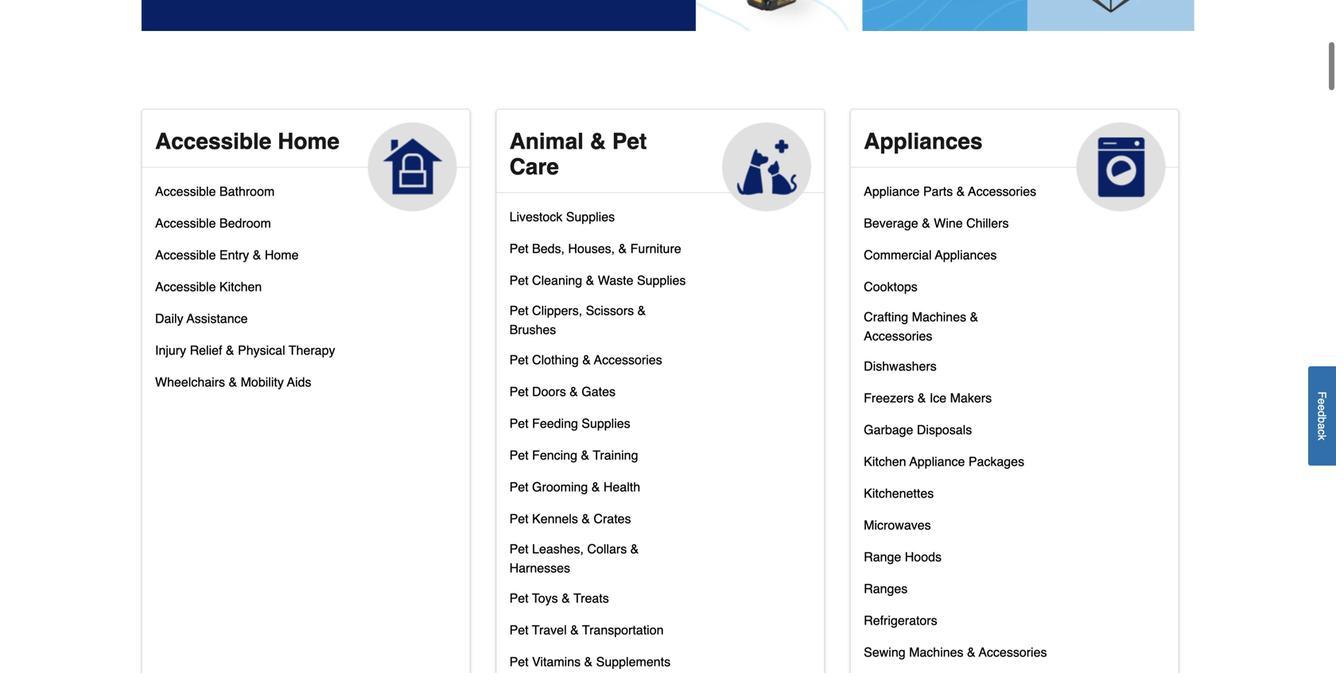 Task type: vqa. For each thing, say whether or not it's contained in the screenshot.
The 'Accessories'
yes



Task type: locate. For each thing, give the bounding box(es) containing it.
0 horizontal spatial kitchen
[[220, 280, 262, 294]]

accessible down accessible bathroom link
[[155, 216, 216, 231]]

accessible entry & home
[[155, 248, 299, 263]]

crafting machines & accessories link
[[864, 308, 1049, 356]]

pet feeding supplies link
[[510, 413, 631, 445]]

hoods
[[905, 550, 942, 565]]

& inside pet travel & transportation link
[[571, 623, 579, 638]]

kitchen down accessible entry & home 'link'
[[220, 280, 262, 294]]

crafting machines & accessories
[[864, 310, 979, 344]]

& inside sewing machines & accessories link
[[968, 646, 976, 660]]

pet clothing & accessories
[[510, 353, 663, 368]]

accessories for crafting machines & accessories
[[864, 329, 933, 344]]

pet inside pet leashes, collars & harnesses
[[510, 542, 529, 557]]

brushes
[[510, 323, 556, 337]]

1 vertical spatial appliances
[[935, 248, 997, 263]]

kitchenettes
[[864, 486, 934, 501]]

& inside pet grooming & health link
[[592, 480, 600, 495]]

daily
[[155, 311, 183, 326]]

pet fencing & training
[[510, 448, 638, 463]]

home
[[278, 129, 340, 154], [265, 248, 299, 263]]

accessible down accessible bedroom link
[[155, 248, 216, 263]]

k
[[1316, 436, 1329, 441]]

& inside the pet toys & treats link
[[562, 592, 570, 606]]

commercial
[[864, 248, 932, 263]]

doors
[[532, 385, 566, 399]]

aids
[[287, 375, 312, 390]]

accessories
[[969, 184, 1037, 199], [864, 329, 933, 344], [594, 353, 663, 368], [979, 646, 1047, 660]]

garbage disposals
[[864, 423, 972, 438]]

kennels
[[532, 512, 578, 527]]

range hoods link
[[864, 547, 942, 578]]

garbage disposals link
[[864, 419, 972, 451]]

freezers
[[864, 391, 914, 406]]

1 vertical spatial machines
[[910, 646, 964, 660]]

beverage & wine chillers link
[[864, 212, 1009, 244]]

bathroom
[[220, 184, 275, 199]]

1 vertical spatial supplies
[[637, 273, 686, 288]]

grooming
[[532, 480, 588, 495]]

pet kennels & crates
[[510, 512, 631, 527]]

furniture
[[631, 241, 682, 256]]

accessories inside the crafting machines & accessories
[[864, 329, 933, 344]]

kitchen down garbage at bottom
[[864, 455, 907, 469]]

training
[[593, 448, 638, 463]]

2 accessible from the top
[[155, 184, 216, 199]]

&
[[590, 129, 606, 154], [957, 184, 965, 199], [922, 216, 931, 231], [619, 241, 627, 256], [253, 248, 261, 263], [586, 273, 595, 288], [638, 303, 646, 318], [970, 310, 979, 325], [226, 343, 234, 358], [583, 353, 591, 368], [229, 375, 237, 390], [570, 385, 578, 399], [918, 391, 926, 406], [581, 448, 590, 463], [592, 480, 600, 495], [582, 512, 590, 527], [631, 542, 639, 557], [562, 592, 570, 606], [571, 623, 579, 638], [968, 646, 976, 660], [584, 655, 593, 670]]

pet inside "link"
[[510, 385, 529, 399]]

sewing machines & accessories link
[[864, 642, 1047, 674]]

travel
[[532, 623, 567, 638]]

& inside pet fencing & training link
[[581, 448, 590, 463]]

& inside pet vitamins & supplements link
[[584, 655, 593, 670]]

accessible inside "link"
[[155, 129, 272, 154]]

appliances inside commercial appliances "link"
[[935, 248, 997, 263]]

4 accessible from the top
[[155, 248, 216, 263]]

& inside pet leashes, collars & harnesses
[[631, 542, 639, 557]]

accessories for appliance parts & accessories
[[969, 184, 1037, 199]]

pet clippers, scissors & brushes
[[510, 303, 646, 337]]

1 accessible from the top
[[155, 129, 272, 154]]

pet for pet clothing & accessories
[[510, 353, 529, 368]]

supplements
[[596, 655, 671, 670]]

3 accessible from the top
[[155, 216, 216, 231]]

appliances image
[[1077, 122, 1166, 212]]

harnesses
[[510, 561, 571, 576]]

packages
[[969, 455, 1025, 469]]

appliance up beverage in the right top of the page
[[864, 184, 920, 199]]

parts
[[924, 184, 953, 199]]

& inside beverage & wine chillers "link"
[[922, 216, 931, 231]]

relief
[[190, 343, 222, 358]]

daily assistance link
[[155, 308, 248, 340]]

home inside "link"
[[278, 129, 340, 154]]

pet inside animal & pet care
[[612, 129, 647, 154]]

1 vertical spatial kitchen
[[864, 455, 907, 469]]

supplies inside pet feeding supplies link
[[582, 416, 631, 431]]

cooktops
[[864, 280, 918, 294]]

accessible bedroom link
[[155, 212, 271, 244]]

livestock supplies
[[510, 210, 615, 224]]

animal
[[510, 129, 584, 154]]

range hoods
[[864, 550, 942, 565]]

machines down refrigerators link
[[910, 646, 964, 660]]

& inside pet doors & gates "link"
[[570, 385, 578, 399]]

microwaves
[[864, 518, 931, 533]]

animal & pet care
[[510, 129, 647, 180]]

accessible up accessible bedroom
[[155, 184, 216, 199]]

appliance parts & accessories link
[[864, 181, 1037, 212]]

supplies up houses,
[[566, 210, 615, 224]]

pet vitamins & supplements
[[510, 655, 671, 670]]

5 accessible from the top
[[155, 280, 216, 294]]

home inside 'link'
[[265, 248, 299, 263]]

& inside 'pet clippers, scissors & brushes'
[[638, 303, 646, 318]]

0 vertical spatial machines
[[912, 310, 967, 325]]

pet for pet kennels & crates
[[510, 512, 529, 527]]

refrigerators
[[864, 614, 938, 629]]

pet inside 'pet clippers, scissors & brushes'
[[510, 303, 529, 318]]

pet vitamins & supplements link
[[510, 652, 671, 674]]

f
[[1316, 392, 1329, 399]]

1 horizontal spatial kitchen
[[864, 455, 907, 469]]

c
[[1316, 430, 1329, 436]]

0 vertical spatial kitchen
[[220, 280, 262, 294]]

leashes,
[[532, 542, 584, 557]]

accessible up daily assistance
[[155, 280, 216, 294]]

2 vertical spatial supplies
[[582, 416, 631, 431]]

machines inside the crafting machines & accessories
[[912, 310, 967, 325]]

pet for pet grooming & health
[[510, 480, 529, 495]]

kitchen
[[220, 280, 262, 294], [864, 455, 907, 469]]

pet feeding supplies
[[510, 416, 631, 431]]

enjoy savings year-round. no matter what you're shopping for, find what you need at a great price. image
[[142, 0, 1195, 31]]

0 vertical spatial supplies
[[566, 210, 615, 224]]

pet for pet fencing & training
[[510, 448, 529, 463]]

beverage & wine chillers
[[864, 216, 1009, 231]]

accessible
[[155, 129, 272, 154], [155, 184, 216, 199], [155, 216, 216, 231], [155, 248, 216, 263], [155, 280, 216, 294]]

accessories for sewing machines & accessories
[[979, 646, 1047, 660]]

e up b
[[1316, 405, 1329, 411]]

accessible entry & home link
[[155, 244, 299, 276]]

accessible kitchen
[[155, 280, 262, 294]]

pet for pet feeding supplies
[[510, 416, 529, 431]]

ranges
[[864, 582, 908, 597]]

supplies down gates
[[582, 416, 631, 431]]

appliance down "disposals"
[[910, 455, 965, 469]]

appliance parts & accessories
[[864, 184, 1037, 199]]

treats
[[574, 592, 609, 606]]

machines right "crafting"
[[912, 310, 967, 325]]

f e e d b a c k button
[[1309, 367, 1337, 466]]

range
[[864, 550, 902, 565]]

e up d
[[1316, 399, 1329, 405]]

0 vertical spatial appliance
[[864, 184, 920, 199]]

accessible home link
[[142, 110, 470, 212]]

accessible up 'accessible bathroom'
[[155, 129, 272, 154]]

appliances down wine
[[935, 248, 997, 263]]

0 vertical spatial appliances
[[864, 129, 983, 154]]

0 vertical spatial home
[[278, 129, 340, 154]]

appliances up parts
[[864, 129, 983, 154]]

entry
[[220, 248, 249, 263]]

accessible bathroom link
[[155, 181, 275, 212]]

collars
[[588, 542, 627, 557]]

1 vertical spatial home
[[265, 248, 299, 263]]

commercial appliances link
[[864, 244, 997, 276]]

accessible for accessible kitchen
[[155, 280, 216, 294]]

supplies down furniture
[[637, 273, 686, 288]]



Task type: describe. For each thing, give the bounding box(es) containing it.
& inside pet kennels & crates link
[[582, 512, 590, 527]]

gates
[[582, 385, 616, 399]]

pet cleaning & waste supplies
[[510, 273, 686, 288]]

accessible for accessible bedroom
[[155, 216, 216, 231]]

accessible bedroom
[[155, 216, 271, 231]]

accessible home
[[155, 129, 340, 154]]

vitamins
[[532, 655, 581, 670]]

microwaves link
[[864, 515, 931, 547]]

makers
[[951, 391, 992, 406]]

dishwashers
[[864, 359, 937, 374]]

accessible home image
[[368, 122, 457, 212]]

1 e from the top
[[1316, 399, 1329, 405]]

physical
[[238, 343, 285, 358]]

pet doors & gates link
[[510, 381, 616, 413]]

a
[[1316, 424, 1329, 430]]

livestock
[[510, 210, 563, 224]]

& inside pet clothing & accessories link
[[583, 353, 591, 368]]

pet travel & transportation
[[510, 623, 664, 638]]

sewing
[[864, 646, 906, 660]]

accessible bathroom
[[155, 184, 275, 199]]

pet kennels & crates link
[[510, 508, 631, 540]]

appliances link
[[851, 110, 1179, 212]]

health
[[604, 480, 641, 495]]

pet travel & transportation link
[[510, 620, 664, 652]]

supplies inside livestock supplies link
[[566, 210, 615, 224]]

kitchenettes link
[[864, 483, 934, 515]]

injury
[[155, 343, 186, 358]]

& inside pet beds, houses, & furniture link
[[619, 241, 627, 256]]

pet for pet vitamins & supplements
[[510, 655, 529, 670]]

pet for pet travel & transportation
[[510, 623, 529, 638]]

& inside appliance parts & accessories link
[[957, 184, 965, 199]]

supplies inside pet cleaning & waste supplies link
[[637, 273, 686, 288]]

assistance
[[187, 311, 248, 326]]

garbage
[[864, 423, 914, 438]]

chillers
[[967, 216, 1009, 231]]

crates
[[594, 512, 631, 527]]

fencing
[[532, 448, 578, 463]]

dishwashers link
[[864, 356, 937, 387]]

pet grooming & health
[[510, 480, 641, 495]]

& inside freezers & ice makers link
[[918, 391, 926, 406]]

1 vertical spatial appliance
[[910, 455, 965, 469]]

machines for sewing
[[910, 646, 964, 660]]

accessories for pet clothing & accessories
[[594, 353, 663, 368]]

disposals
[[917, 423, 972, 438]]

waste
[[598, 273, 634, 288]]

mobility
[[241, 375, 284, 390]]

pet for pet clippers, scissors & brushes
[[510, 303, 529, 318]]

2 e from the top
[[1316, 405, 1329, 411]]

wheelchairs
[[155, 375, 225, 390]]

accessible kitchen link
[[155, 276, 262, 308]]

ranges link
[[864, 578, 908, 610]]

machines for crafting
[[912, 310, 967, 325]]

animal & pet care image
[[723, 122, 812, 212]]

& inside accessible entry & home 'link'
[[253, 248, 261, 263]]

& inside the crafting machines & accessories
[[970, 310, 979, 325]]

pet beds, houses, & furniture link
[[510, 238, 682, 270]]

pet for pet doors & gates
[[510, 385, 529, 399]]

feeding
[[532, 416, 578, 431]]

kitchen appliance packages link
[[864, 451, 1025, 483]]

& inside wheelchairs & mobility aids link
[[229, 375, 237, 390]]

pet fencing & training link
[[510, 445, 638, 477]]

refrigerators link
[[864, 610, 938, 642]]

beverage
[[864, 216, 919, 231]]

accessible for accessible entry & home
[[155, 248, 216, 263]]

pet for pet cleaning & waste supplies
[[510, 273, 529, 288]]

clippers,
[[532, 303, 583, 318]]

pet beds, houses, & furniture
[[510, 241, 682, 256]]

pet toys & treats
[[510, 592, 609, 606]]

pet cleaning & waste supplies link
[[510, 270, 686, 302]]

pet leashes, collars & harnesses link
[[510, 540, 694, 588]]

therapy
[[289, 343, 335, 358]]

sewing machines & accessories
[[864, 646, 1047, 660]]

wheelchairs & mobility aids link
[[155, 372, 312, 403]]

pet clippers, scissors & brushes link
[[510, 302, 694, 349]]

pet for pet beds, houses, & furniture
[[510, 241, 529, 256]]

beds,
[[532, 241, 565, 256]]

freezers & ice makers
[[864, 391, 992, 406]]

wheelchairs & mobility aids
[[155, 375, 312, 390]]

transportation
[[582, 623, 664, 638]]

scissors
[[586, 303, 634, 318]]

pet for pet toys & treats
[[510, 592, 529, 606]]

commercial appliances
[[864, 248, 997, 263]]

injury relief & physical therapy link
[[155, 340, 335, 372]]

pet doors & gates
[[510, 385, 616, 399]]

bedroom
[[220, 216, 271, 231]]

& inside injury relief & physical therapy link
[[226, 343, 234, 358]]

wine
[[934, 216, 963, 231]]

& inside pet cleaning & waste supplies link
[[586, 273, 595, 288]]

toys
[[532, 592, 558, 606]]

daily assistance
[[155, 311, 248, 326]]

cooktops link
[[864, 276, 918, 308]]

accessible for accessible bathroom
[[155, 184, 216, 199]]

accessible for accessible home
[[155, 129, 272, 154]]

freezers & ice makers link
[[864, 387, 992, 419]]

clothing
[[532, 353, 579, 368]]

pet toys & treats link
[[510, 588, 609, 620]]

livestock supplies link
[[510, 206, 615, 238]]

kitchen inside 'link'
[[220, 280, 262, 294]]

pet leashes, collars & harnesses
[[510, 542, 639, 576]]

appliances inside 'appliances' "link"
[[864, 129, 983, 154]]

& inside animal & pet care
[[590, 129, 606, 154]]

pet for pet leashes, collars & harnesses
[[510, 542, 529, 557]]

animal & pet care link
[[497, 110, 824, 212]]



